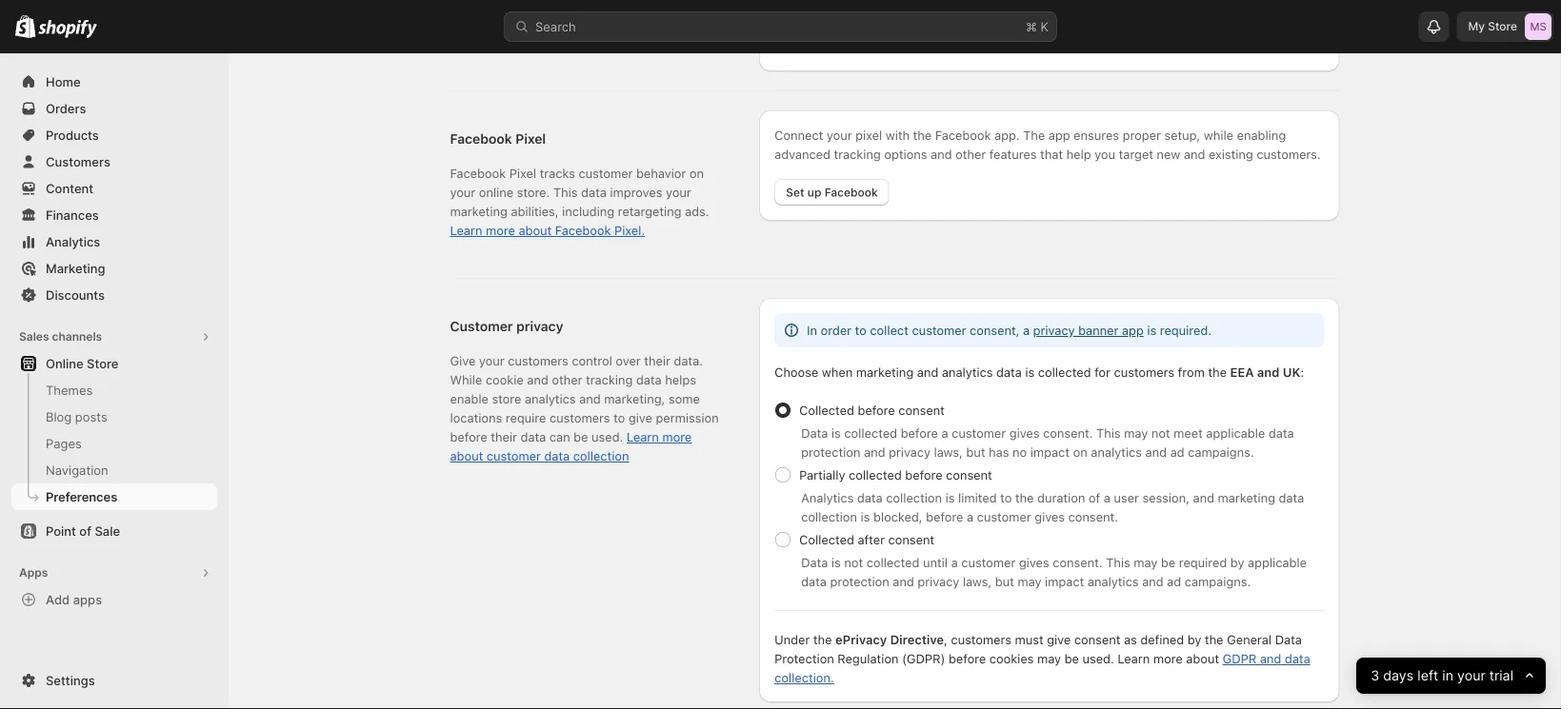Task type: describe. For each thing, give the bounding box(es) containing it.
sale
[[95, 524, 120, 539]]

apps button
[[11, 560, 217, 587]]

trial
[[1489, 668, 1513, 684]]

add
[[46, 592, 70, 607]]

marketing
[[46, 261, 105, 276]]

point of sale link
[[11, 518, 217, 545]]

online
[[46, 356, 83, 371]]

home link
[[11, 69, 217, 95]]

in
[[1442, 668, 1453, 684]]

themes
[[46, 383, 93, 398]]

analytics link
[[11, 229, 217, 255]]

apps
[[73, 592, 102, 607]]

discounts link
[[11, 282, 217, 309]]

blog posts link
[[11, 404, 217, 431]]

products
[[46, 128, 99, 142]]

3 days left in your trial button
[[1356, 658, 1546, 694]]

navigation
[[46, 463, 108, 478]]

pages
[[46, 436, 82, 451]]

sales channels
[[19, 330, 102, 344]]

blog
[[46, 410, 72, 424]]

navigation link
[[11, 457, 217, 484]]

preferences link
[[11, 484, 217, 511]]

store for my store
[[1488, 20, 1517, 33]]

products link
[[11, 122, 217, 149]]

my store
[[1468, 20, 1517, 33]]

of
[[79, 524, 91, 539]]

0 horizontal spatial shopify image
[[15, 15, 35, 38]]

left
[[1417, 668, 1438, 684]]

1 horizontal spatial shopify image
[[38, 19, 97, 39]]

themes link
[[11, 377, 217, 404]]

analytics
[[46, 234, 100, 249]]

k
[[1041, 19, 1049, 34]]

posts
[[75, 410, 107, 424]]



Task type: locate. For each thing, give the bounding box(es) containing it.
shopify image
[[15, 15, 35, 38], [38, 19, 97, 39]]

preferences
[[46, 490, 117, 504]]

3
[[1371, 668, 1379, 684]]

store for online store
[[87, 356, 119, 371]]

settings
[[46, 673, 95, 688]]

point
[[46, 524, 76, 539]]

content link
[[11, 175, 217, 202]]

my
[[1468, 20, 1485, 33]]

days
[[1383, 668, 1414, 684]]

online store
[[46, 356, 119, 371]]

blog posts
[[46, 410, 107, 424]]

discounts
[[46, 288, 105, 302]]

orders link
[[11, 95, 217, 122]]

my store image
[[1525, 13, 1552, 40]]

content
[[46, 181, 94, 196]]

0 horizontal spatial store
[[87, 356, 119, 371]]

point of sale button
[[0, 518, 229, 545]]

online store link
[[11, 351, 217, 377]]

settings link
[[11, 668, 217, 694]]

0 vertical spatial store
[[1488, 20, 1517, 33]]

search
[[535, 19, 576, 34]]

store right my
[[1488, 20, 1517, 33]]

your
[[1457, 668, 1486, 684]]

⌘ k
[[1026, 19, 1049, 34]]

channels
[[52, 330, 102, 344]]

add apps button
[[11, 587, 217, 613]]

finances link
[[11, 202, 217, 229]]

⌘
[[1026, 19, 1037, 34]]

customers link
[[11, 149, 217, 175]]

marketing link
[[11, 255, 217, 282]]

1 vertical spatial store
[[87, 356, 119, 371]]

point of sale
[[46, 524, 120, 539]]

customers
[[46, 154, 110, 169]]

sales channels button
[[11, 324, 217, 351]]

store
[[1488, 20, 1517, 33], [87, 356, 119, 371]]

add apps
[[46, 592, 102, 607]]

orders
[[46, 101, 86, 116]]

sales
[[19, 330, 49, 344]]

1 horizontal spatial store
[[1488, 20, 1517, 33]]

3 days left in your trial
[[1371, 668, 1513, 684]]

store down sales channels button
[[87, 356, 119, 371]]

pages link
[[11, 431, 217, 457]]

home
[[46, 74, 81, 89]]

finances
[[46, 208, 99, 222]]

apps
[[19, 566, 48, 580]]



Task type: vqa. For each thing, say whether or not it's contained in the screenshot.
Row
no



